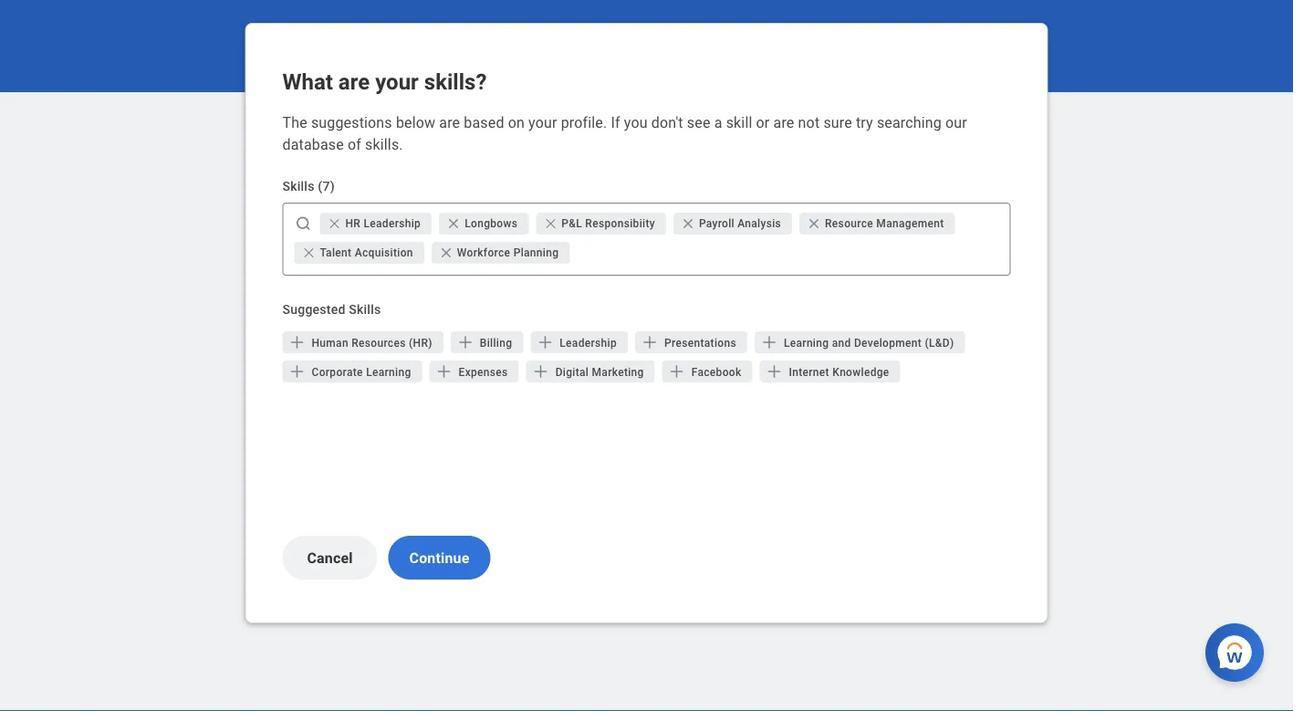Task type: vqa. For each thing, say whether or not it's contained in the screenshot.
The Position
no



Task type: locate. For each thing, give the bounding box(es) containing it.
sure
[[824, 114, 852, 131]]

plus image for internet knowledge
[[765, 362, 784, 381]]

remove image right responsibiity on the top
[[681, 216, 699, 231]]

remove image for resource management button
[[807, 216, 825, 231]]

remove image down search image
[[302, 246, 320, 260]]

resource management
[[825, 217, 944, 230]]

plus image
[[288, 333, 306, 351], [456, 333, 474, 351], [641, 333, 659, 351], [532, 362, 550, 381], [765, 362, 784, 381]]

0 horizontal spatial skills
[[283, 178, 315, 194]]

hr leadership button
[[320, 213, 432, 235]]

are right or
[[774, 114, 795, 131]]

remove image inside hr leadership button
[[327, 216, 342, 231]]

plus image inside human resources (hr) button
[[288, 333, 306, 351]]

your
[[375, 69, 419, 95], [529, 114, 557, 131]]

plus image inside learning and development (l&d) "button"
[[760, 333, 779, 351]]

hr
[[346, 217, 361, 230]]

0 vertical spatial skills
[[283, 178, 315, 194]]

plus image inside billing button
[[456, 333, 474, 351]]

skills (7)
[[283, 178, 335, 194]]

learning
[[784, 337, 829, 350], [366, 366, 411, 379]]

your up below
[[375, 69, 419, 95]]

development
[[854, 337, 922, 350]]

plus image inside leadership button
[[536, 333, 554, 351]]

skills.
[[365, 136, 403, 153]]

are
[[339, 69, 370, 95], [439, 114, 460, 131], [774, 114, 795, 131]]

plus image inside presentations button
[[641, 333, 659, 351]]

internet
[[789, 366, 830, 379]]

you
[[624, 114, 648, 131]]

1 horizontal spatial leadership
[[560, 337, 617, 350]]

(7)
[[318, 178, 335, 194]]

are up suggestions
[[339, 69, 370, 95]]

p&l responsibiity
[[562, 217, 655, 230]]

0 horizontal spatial leadership
[[364, 217, 421, 230]]

remove image left talent
[[302, 246, 316, 260]]

presentations
[[665, 337, 737, 350]]

remove image inside 'workforce planning' button
[[439, 246, 454, 260]]

plus image up marketing on the bottom left of page
[[641, 333, 659, 351]]

billing button
[[451, 331, 523, 353]]

remove image inside talent acquisition 'button'
[[302, 246, 316, 260]]

remove image
[[327, 216, 342, 231], [447, 216, 465, 231], [447, 216, 461, 231], [681, 216, 699, 231], [681, 216, 695, 231], [807, 216, 825, 231], [302, 246, 320, 260], [439, 246, 454, 260]]

p&l responsibiity button
[[536, 213, 666, 235]]

are right below
[[439, 114, 460, 131]]

learning down resources
[[366, 366, 411, 379]]

plus image down presentations button at the top
[[668, 362, 686, 381]]

plus image inside corporate learning button
[[288, 362, 306, 381]]

cancel button
[[283, 536, 377, 580]]

based
[[464, 114, 504, 131]]

see
[[687, 114, 711, 131]]

remove image inside resource management button
[[807, 216, 825, 231]]

remove image left longbows
[[447, 216, 461, 231]]

corporate learning button
[[283, 361, 422, 382]]

remove image up talent
[[327, 216, 346, 231]]

plus image left corporate
[[288, 362, 306, 381]]

internet knowledge button
[[760, 361, 901, 382]]

plus image left the human at the top left of page
[[288, 333, 306, 351]]

remove image for talent acquisition 'button'
[[302, 246, 320, 260]]

plus image inside facebook button
[[668, 362, 686, 381]]

human
[[312, 337, 349, 350]]

remove image
[[327, 216, 346, 231], [543, 216, 562, 231], [543, 216, 558, 231], [807, 216, 822, 231], [302, 246, 316, 260], [439, 246, 457, 260]]

the suggestions below are based on your profile. if you don't see a skill or are not sure try searching our database of skills.
[[283, 114, 968, 153]]

remove image down longbows button
[[439, 246, 457, 260]]

leadership up acquisition
[[364, 217, 421, 230]]

plus image for corporate learning
[[288, 362, 306, 381]]

learning up internet
[[784, 337, 829, 350]]

resources
[[352, 337, 406, 350]]

remove image left hr
[[327, 216, 342, 231]]

remove image for payroll analysis button
[[681, 216, 699, 231]]

plus image up internet knowledge button
[[760, 333, 779, 351]]

skills left (7)
[[283, 178, 315, 194]]

longbows
[[465, 217, 518, 230]]

digital
[[556, 366, 589, 379]]

knowledge
[[833, 366, 890, 379]]

not
[[798, 114, 820, 131]]

the
[[283, 114, 307, 131]]

1 vertical spatial skills
[[349, 302, 381, 317]]

plus image inside 'expenses' button
[[435, 362, 453, 381]]

remove image inside talent acquisition 'button'
[[302, 246, 320, 260]]

suggested skills
[[283, 302, 381, 317]]

acquisition
[[355, 246, 413, 259]]

what
[[283, 69, 333, 95]]

longbows button
[[439, 213, 529, 235]]

plus image inside internet knowledge button
[[765, 362, 784, 381]]

plus image for digital marketing
[[532, 362, 550, 381]]

plus image up 'expenses' button
[[456, 333, 474, 351]]

skills
[[283, 178, 315, 194], [349, 302, 381, 317]]

leadership
[[364, 217, 421, 230], [560, 337, 617, 350]]

learning and development (l&d)
[[784, 337, 954, 350]]

plus image
[[536, 333, 554, 351], [760, 333, 779, 351], [288, 362, 306, 381], [435, 362, 453, 381], [668, 362, 686, 381]]

or
[[756, 114, 770, 131]]

p&l
[[562, 217, 582, 230]]

resource management button
[[800, 213, 955, 235]]

responsibiity
[[585, 217, 655, 230]]

plus image right billing
[[536, 333, 554, 351]]

press left arrow to navigate selected items field
[[574, 238, 1003, 267]]

2 horizontal spatial are
[[774, 114, 795, 131]]

human resources (hr) button
[[283, 331, 443, 353]]

0 vertical spatial learning
[[784, 337, 829, 350]]

facebook
[[692, 366, 742, 379]]

corporate
[[312, 366, 363, 379]]

your right on
[[529, 114, 557, 131]]

plus image left expenses
[[435, 362, 453, 381]]

remove image for remove image inside the 'workforce planning' button
[[439, 246, 454, 260]]

plus image left internet
[[765, 362, 784, 381]]

don't
[[652, 114, 684, 131]]

1 horizontal spatial learning
[[784, 337, 829, 350]]

leadership button
[[531, 331, 628, 353]]

billing
[[480, 337, 512, 350]]

management
[[877, 217, 944, 230]]

0 vertical spatial your
[[375, 69, 419, 95]]

talent acquisition button
[[294, 242, 424, 264]]

Skills (7) field
[[574, 244, 1003, 262]]

remove image up workforce
[[447, 216, 465, 231]]

1 vertical spatial your
[[529, 114, 557, 131]]

plus image for billing
[[456, 333, 474, 351]]

a
[[714, 114, 723, 131]]

1 vertical spatial learning
[[366, 366, 411, 379]]

1 horizontal spatial your
[[529, 114, 557, 131]]

plus image inside digital marketing 'button'
[[532, 362, 550, 381]]

skills up human resources (hr) button on the top of the page
[[349, 302, 381, 317]]

leadership up digital marketing 'button'
[[560, 337, 617, 350]]

payroll
[[699, 217, 735, 230]]

plus image for expenses
[[435, 362, 453, 381]]

remove image up the skills (7) field
[[807, 216, 825, 231]]

analysis
[[738, 217, 781, 230]]

continue button
[[388, 536, 491, 580]]

plus image for leadership
[[536, 333, 554, 351]]

skill
[[726, 114, 753, 131]]

hr leadership
[[346, 217, 421, 230]]

remove image up planning
[[543, 216, 562, 231]]

plus image left digital
[[532, 362, 550, 381]]

payroll analysis button
[[674, 213, 792, 235]]

remove image left payroll at the top
[[681, 216, 695, 231]]

workforce
[[457, 246, 511, 259]]

remove image left workforce
[[439, 246, 454, 260]]

remove image left resource
[[807, 216, 822, 231]]

0 horizontal spatial learning
[[366, 366, 411, 379]]

remove image inside resource management button
[[807, 216, 822, 231]]



Task type: describe. For each thing, give the bounding box(es) containing it.
digital marketing
[[556, 366, 644, 379]]

profile.
[[561, 114, 607, 131]]

0 vertical spatial leadership
[[364, 217, 421, 230]]

of
[[348, 136, 361, 153]]

human resources (hr)
[[312, 337, 432, 350]]

database
[[283, 136, 344, 153]]

our
[[946, 114, 968, 131]]

workforce planning
[[457, 246, 559, 259]]

your inside the suggestions below are based on your profile. if you don't see a skill or are not sure try searching our database of skills.
[[529, 114, 557, 131]]

0 horizontal spatial your
[[375, 69, 419, 95]]

on
[[508, 114, 525, 131]]

corporate learning
[[312, 366, 411, 379]]

learning inside button
[[366, 366, 411, 379]]

digital marketing button
[[526, 361, 655, 382]]

plus image for presentations
[[641, 333, 659, 351]]

1 horizontal spatial are
[[439, 114, 460, 131]]

expenses
[[459, 366, 508, 379]]

remove image for longbows button
[[447, 216, 465, 231]]

planning
[[514, 246, 559, 259]]

suggestions
[[311, 114, 392, 131]]

(l&d)
[[925, 337, 954, 350]]

if
[[611, 114, 620, 131]]

remove image left p&l
[[543, 216, 558, 231]]

1 vertical spatial leadership
[[560, 337, 617, 350]]

remove image inside 'workforce planning' button
[[439, 246, 457, 260]]

facebook button
[[662, 361, 753, 382]]

learning inside "button"
[[784, 337, 829, 350]]

talent
[[320, 246, 352, 259]]

(hr)
[[409, 337, 432, 350]]

0 horizontal spatial are
[[339, 69, 370, 95]]

below
[[396, 114, 436, 131]]

resource
[[825, 217, 874, 230]]

cancel
[[307, 549, 353, 566]]

payroll analysis
[[699, 217, 781, 230]]

skills?
[[424, 69, 487, 95]]

remove image inside hr leadership button
[[327, 216, 346, 231]]

workforce planning button
[[432, 242, 570, 264]]

plus image for facebook
[[668, 362, 686, 381]]

searching
[[877, 114, 942, 131]]

internet knowledge
[[789, 366, 890, 379]]

1 horizontal spatial skills
[[349, 302, 381, 317]]

plus image for learning and development (l&d)
[[760, 333, 779, 351]]

remove image for remove image in the hr leadership button
[[327, 216, 342, 231]]

suggested
[[283, 302, 346, 317]]

continue
[[409, 549, 470, 566]]

and
[[832, 337, 851, 350]]

presentations button
[[635, 331, 748, 353]]

marketing
[[592, 366, 644, 379]]

learning and development (l&d) button
[[755, 331, 965, 353]]

try
[[856, 114, 873, 131]]

what are your skills?
[[283, 69, 487, 95]]

search image
[[294, 215, 313, 233]]

plus image for human resources (hr)
[[288, 333, 306, 351]]

talent acquisition
[[320, 246, 413, 259]]

expenses button
[[430, 361, 519, 382]]



